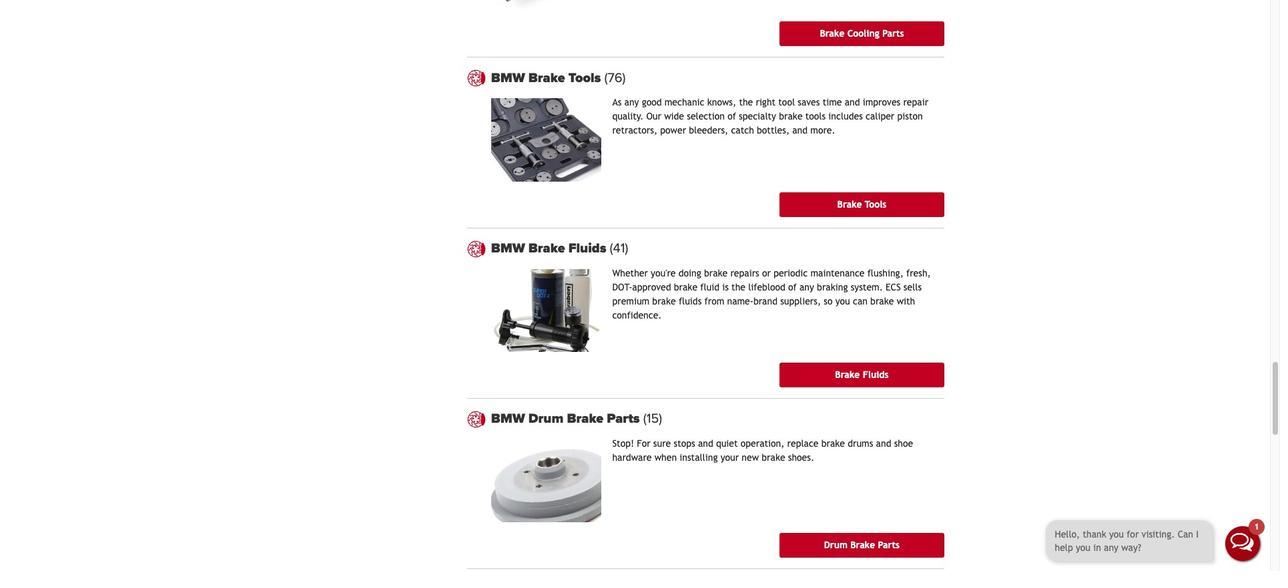 Task type: vqa. For each thing, say whether or not it's contained in the screenshot.
| corresponding to B8
no



Task type: describe. For each thing, give the bounding box(es) containing it.
whether you're doing brake repairs or periodic maintenance flushing, fresh, dot-approved brake fluid is the lifeblood of any braking system. ecs sells premium brake fluids from name-brand suppliers, so you can brake with confidence.
[[613, 267, 931, 320]]

from
[[705, 296, 725, 306]]

includes
[[829, 111, 863, 122]]

piston
[[898, 111, 923, 122]]

suppliers,
[[781, 296, 822, 306]]

selection
[[687, 111, 725, 122]]

replace
[[788, 438, 819, 449]]

as any good mechanic knows, the right tool saves time and improves repair quality. our wide selection of specialty brake tools includes caliper piston retractors, power bleeders, catch bottles, and more.
[[613, 97, 929, 136]]

drums
[[848, 438, 874, 449]]

brake tools
[[838, 199, 887, 209]]

sells
[[904, 282, 922, 292]]

shoe
[[895, 438, 914, 449]]

brake down operation,
[[762, 452, 786, 463]]

bmw                                                                                    brake fluids link
[[491, 240, 945, 256]]

can
[[853, 296, 868, 306]]

brake left drums
[[822, 438, 846, 449]]

right
[[756, 97, 776, 108]]

any inside whether you're doing brake repairs or periodic maintenance flushing, fresh, dot-approved brake fluid is the lifeblood of any braking system. ecs sells premium brake fluids from name-brand suppliers, so you can brake with confidence.
[[800, 282, 815, 292]]

power
[[661, 125, 687, 136]]

hardware
[[613, 452, 652, 463]]

fluids inside 'brake fluids' link
[[863, 369, 889, 380]]

with
[[897, 296, 916, 306]]

stops
[[674, 438, 696, 449]]

and up the includes
[[845, 97, 861, 108]]

repairs
[[731, 267, 760, 278]]

bmw for bmw                                                                                    brake tools
[[491, 70, 525, 86]]

premium
[[613, 296, 650, 306]]

new
[[742, 452, 759, 463]]

more.
[[811, 125, 836, 136]]

tool
[[779, 97, 795, 108]]

brake fluids link
[[780, 363, 945, 387]]

time
[[823, 97, 842, 108]]

braking
[[818, 282, 848, 292]]

tools
[[806, 111, 826, 122]]

brake cooling parts link
[[780, 21, 945, 46]]

stop! for sure stops and quiet operation, replace brake drums and shoe hardware when installing your new brake shoes.
[[613, 438, 914, 463]]

you
[[836, 296, 851, 306]]

or
[[763, 267, 771, 278]]

brake down doing
[[674, 282, 698, 292]]

brake up fluid
[[705, 267, 728, 278]]

name-
[[728, 296, 754, 306]]

sure
[[654, 438, 671, 449]]

and left shoe
[[877, 438, 892, 449]]

brake down the 'ecs'
[[871, 296, 895, 306]]

specialty
[[739, 111, 777, 122]]

bmw for bmw                                                                                    drum brake parts
[[491, 411, 525, 427]]

shoes.
[[789, 452, 815, 463]]

wide
[[665, 111, 685, 122]]

our
[[647, 111, 662, 122]]

0 horizontal spatial fluids
[[569, 240, 607, 256]]

retractors,
[[613, 125, 658, 136]]

bmw                                                                                    drum brake parts link
[[491, 411, 945, 427]]

brake fluids
[[836, 369, 889, 380]]

repair
[[904, 97, 929, 108]]

confidence.
[[613, 310, 662, 320]]

drum inside drum brake parts link
[[825, 540, 848, 551]]

bmw                                                                                    brake tools link
[[491, 70, 945, 86]]

lifeblood
[[749, 282, 786, 292]]

your
[[721, 452, 739, 463]]

brake tools thumbnail image image
[[491, 98, 602, 181]]

drum brake parts
[[825, 540, 900, 551]]

parts for drum brake parts
[[879, 540, 900, 551]]

bmw for bmw                                                                                    brake fluids
[[491, 240, 525, 256]]

fresh,
[[907, 267, 931, 278]]

ecs
[[886, 282, 901, 292]]

brand
[[754, 296, 778, 306]]

cooling
[[848, 28, 880, 39]]

catch
[[732, 125, 755, 136]]

saves
[[798, 97, 820, 108]]



Task type: locate. For each thing, give the bounding box(es) containing it.
the up specialty
[[740, 97, 753, 108]]

brake down 'approved'
[[653, 296, 676, 306]]

you're
[[651, 267, 676, 278]]

0 vertical spatial the
[[740, 97, 753, 108]]

0 horizontal spatial any
[[625, 97, 639, 108]]

brake tools link
[[780, 192, 945, 217]]

maintenance
[[811, 267, 865, 278]]

installing
[[680, 452, 718, 463]]

doing
[[679, 267, 702, 278]]

3 bmw from the top
[[491, 411, 525, 427]]

0 horizontal spatial tools
[[569, 70, 601, 86]]

1 horizontal spatial any
[[800, 282, 815, 292]]

quality.
[[613, 111, 644, 122]]

1 horizontal spatial of
[[789, 282, 797, 292]]

when
[[655, 452, 677, 463]]

2 bmw from the top
[[491, 240, 525, 256]]

any inside as any good mechanic knows, the right tool saves time and improves repair quality. our wide selection of specialty brake tools includes caliper piston retractors, power bleeders, catch bottles, and more.
[[625, 97, 639, 108]]

bottles,
[[757, 125, 790, 136]]

1 vertical spatial the
[[732, 282, 746, 292]]

of for bmw                                                                                    brake tools
[[728, 111, 737, 122]]

bmw                                                                                    brake fluids
[[491, 240, 610, 256]]

1 vertical spatial parts
[[607, 411, 640, 427]]

for
[[637, 438, 651, 449]]

bmw                                                                                    brake tools
[[491, 70, 605, 86]]

drum
[[529, 411, 564, 427], [825, 540, 848, 551]]

caliper
[[866, 111, 895, 122]]

flushing,
[[868, 267, 904, 278]]

so
[[824, 296, 833, 306]]

0 vertical spatial fluids
[[569, 240, 607, 256]]

mechanic
[[665, 97, 705, 108]]

1 vertical spatial tools
[[865, 199, 887, 209]]

brake fluids thumbnail image image
[[491, 269, 602, 352]]

the inside as any good mechanic knows, the right tool saves time and improves repair quality. our wide selection of specialty brake tools includes caliper piston retractors, power bleeders, catch bottles, and more.
[[740, 97, 753, 108]]

and up installing
[[698, 438, 714, 449]]

any up "suppliers,"
[[800, 282, 815, 292]]

bmw
[[491, 70, 525, 86], [491, 240, 525, 256], [491, 411, 525, 427]]

2 vertical spatial parts
[[879, 540, 900, 551]]

fluids
[[569, 240, 607, 256], [863, 369, 889, 380]]

0 horizontal spatial drum
[[529, 411, 564, 427]]

1 horizontal spatial fluids
[[863, 369, 889, 380]]

bleeders,
[[689, 125, 729, 136]]

0 vertical spatial drum
[[529, 411, 564, 427]]

0 vertical spatial of
[[728, 111, 737, 122]]

quiet
[[717, 438, 738, 449]]

the
[[740, 97, 753, 108], [732, 282, 746, 292]]

knows,
[[708, 97, 737, 108]]

dot-
[[613, 282, 633, 292]]

1 vertical spatial bmw
[[491, 240, 525, 256]]

tools
[[569, 70, 601, 86], [865, 199, 887, 209]]

whether
[[613, 267, 648, 278]]

periodic
[[774, 267, 808, 278]]

drum brake parts link
[[780, 533, 945, 558]]

fluid
[[701, 282, 720, 292]]

approved
[[633, 282, 672, 292]]

drum brake parts thumbnail image image
[[491, 439, 602, 523]]

1 vertical spatial of
[[789, 282, 797, 292]]

1 horizontal spatial drum
[[825, 540, 848, 551]]

1 horizontal spatial tools
[[865, 199, 887, 209]]

any
[[625, 97, 639, 108], [800, 282, 815, 292]]

and down tools
[[793, 125, 808, 136]]

stop!
[[613, 438, 635, 449]]

the right is
[[732, 282, 746, 292]]

as
[[613, 97, 622, 108]]

the inside whether you're doing brake repairs or periodic maintenance flushing, fresh, dot-approved brake fluid is the lifeblood of any braking system. ecs sells premium brake fluids from name-brand suppliers, so you can brake with confidence.
[[732, 282, 746, 292]]

0 vertical spatial tools
[[569, 70, 601, 86]]

of down knows,
[[728, 111, 737, 122]]

brake down tool
[[780, 111, 803, 122]]

of for bmw                                                                                    brake fluids
[[789, 282, 797, 292]]

of
[[728, 111, 737, 122], [789, 282, 797, 292]]

2 vertical spatial bmw
[[491, 411, 525, 427]]

of inside as any good mechanic knows, the right tool saves time and improves repair quality. our wide selection of specialty brake tools includes caliper piston retractors, power bleeders, catch bottles, and more.
[[728, 111, 737, 122]]

fluids
[[679, 296, 702, 306]]

brake cooling parts
[[820, 28, 905, 39]]

brake inside as any good mechanic knows, the right tool saves time and improves repair quality. our wide selection of specialty brake tools includes caliper piston retractors, power bleeders, catch bottles, and more.
[[780, 111, 803, 122]]

system.
[[851, 282, 883, 292]]

1 bmw from the top
[[491, 70, 525, 86]]

brake
[[780, 111, 803, 122], [705, 267, 728, 278], [674, 282, 698, 292], [653, 296, 676, 306], [871, 296, 895, 306], [822, 438, 846, 449], [762, 452, 786, 463]]

0 vertical spatial parts
[[883, 28, 905, 39]]

0 vertical spatial bmw
[[491, 70, 525, 86]]

bmw                                                                                    drum brake parts
[[491, 411, 644, 427]]

operation,
[[741, 438, 785, 449]]

and
[[845, 97, 861, 108], [793, 125, 808, 136], [698, 438, 714, 449], [877, 438, 892, 449]]

1 vertical spatial drum
[[825, 540, 848, 551]]

1 vertical spatial any
[[800, 282, 815, 292]]

brake cooling parts thumbnail image image
[[491, 0, 602, 11]]

of inside whether you're doing brake repairs or periodic maintenance flushing, fresh, dot-approved brake fluid is the lifeblood of any braking system. ecs sells premium brake fluids from name-brand suppliers, so you can brake with confidence.
[[789, 282, 797, 292]]

0 horizontal spatial of
[[728, 111, 737, 122]]

of down periodic
[[789, 282, 797, 292]]

improves
[[863, 97, 901, 108]]

1 vertical spatial fluids
[[863, 369, 889, 380]]

parts for brake cooling parts
[[883, 28, 905, 39]]

good
[[642, 97, 662, 108]]

brake
[[820, 28, 845, 39], [529, 70, 565, 86], [838, 199, 863, 209], [529, 240, 565, 256], [836, 369, 860, 380], [567, 411, 604, 427], [851, 540, 876, 551]]

any up quality.
[[625, 97, 639, 108]]

is
[[723, 282, 729, 292]]

parts
[[883, 28, 905, 39], [607, 411, 640, 427], [879, 540, 900, 551]]

0 vertical spatial any
[[625, 97, 639, 108]]



